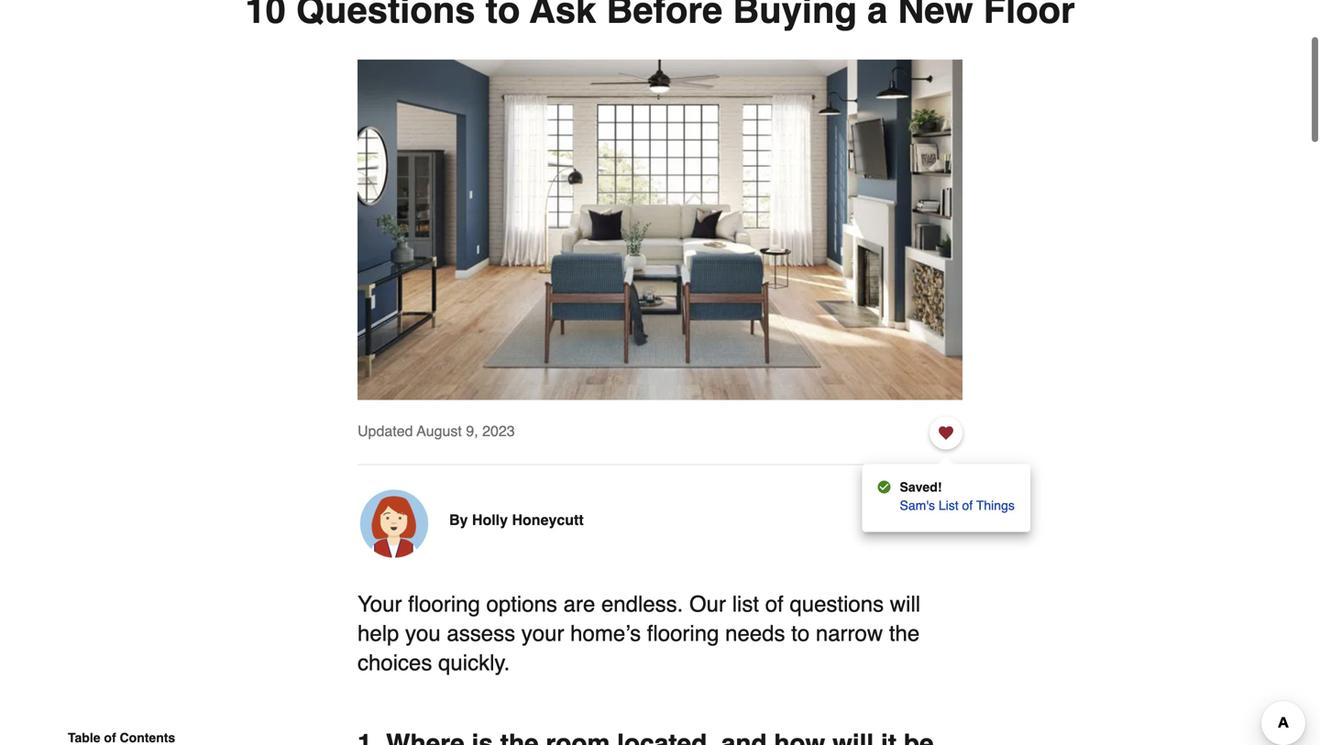 Task type: vqa. For each thing, say whether or not it's contained in the screenshot.
are
yes



Task type: describe. For each thing, give the bounding box(es) containing it.
of inside saved! sam's list of things
[[963, 498, 973, 513]]

updated
[[358, 423, 413, 440]]

by holly honeycutt
[[449, 512, 584, 529]]

honeycutt
[[512, 512, 584, 529]]

options
[[487, 592, 558, 617]]

heart filled image
[[939, 423, 954, 443]]

sam's
[[900, 498, 935, 513]]

holly
[[472, 512, 508, 529]]

august
[[417, 423, 462, 440]]

1 vertical spatial flooring
[[647, 621, 719, 646]]

saved!
[[900, 480, 942, 495]]

choices
[[358, 651, 432, 676]]

are
[[564, 592, 595, 617]]

will
[[890, 592, 921, 617]]

list
[[939, 498, 959, 513]]

a living room with a white sofa, two blue armchairs, a sisal rug and light hardwood flooring. image
[[358, 60, 963, 400]]

your
[[358, 592, 402, 617]]

9,
[[466, 423, 478, 440]]

our
[[690, 592, 726, 617]]

saved! sam's list of things
[[900, 480, 1015, 513]]

your
[[522, 621, 564, 646]]

assess
[[447, 621, 516, 646]]



Task type: locate. For each thing, give the bounding box(es) containing it.
of right the list
[[963, 498, 973, 513]]

quickly.
[[438, 651, 510, 676]]

help
[[358, 621, 399, 646]]

endless.
[[602, 592, 684, 617]]

1 vertical spatial of
[[766, 592, 784, 617]]

to
[[792, 621, 810, 646]]

your flooring options are endless. our list of questions will help you assess your home's flooring needs to narrow the choices quickly.
[[358, 592, 921, 676]]

1 horizontal spatial of
[[963, 498, 973, 513]]

you
[[405, 621, 441, 646]]

flooring up the you
[[408, 592, 480, 617]]

check circle filled image
[[878, 480, 891, 495]]

of
[[963, 498, 973, 513], [766, 592, 784, 617]]

the
[[890, 621, 920, 646]]

questions
[[790, 592, 884, 617]]

things
[[977, 498, 1015, 513]]

1 horizontal spatial flooring
[[647, 621, 719, 646]]

narrow
[[816, 621, 883, 646]]

flooring
[[408, 592, 480, 617], [647, 621, 719, 646]]

updated august 9, 2023
[[358, 423, 515, 440]]

0 horizontal spatial flooring
[[408, 592, 480, 617]]

home's
[[571, 621, 641, 646]]

by
[[449, 512, 468, 529]]

0 horizontal spatial of
[[766, 592, 784, 617]]

0 vertical spatial of
[[963, 498, 973, 513]]

of right the list at the bottom right of page
[[766, 592, 784, 617]]

holly honeycutt image
[[358, 487, 431, 561]]

of inside the 'your flooring options are endless. our list of questions will help you assess your home's flooring needs to narrow the choices quickly.'
[[766, 592, 784, 617]]

sam's list of things link
[[900, 495, 1015, 517]]

needs
[[726, 621, 786, 646]]

0 vertical spatial flooring
[[408, 592, 480, 617]]

2023
[[483, 423, 515, 440]]

flooring down our
[[647, 621, 719, 646]]

list
[[733, 592, 759, 617]]



